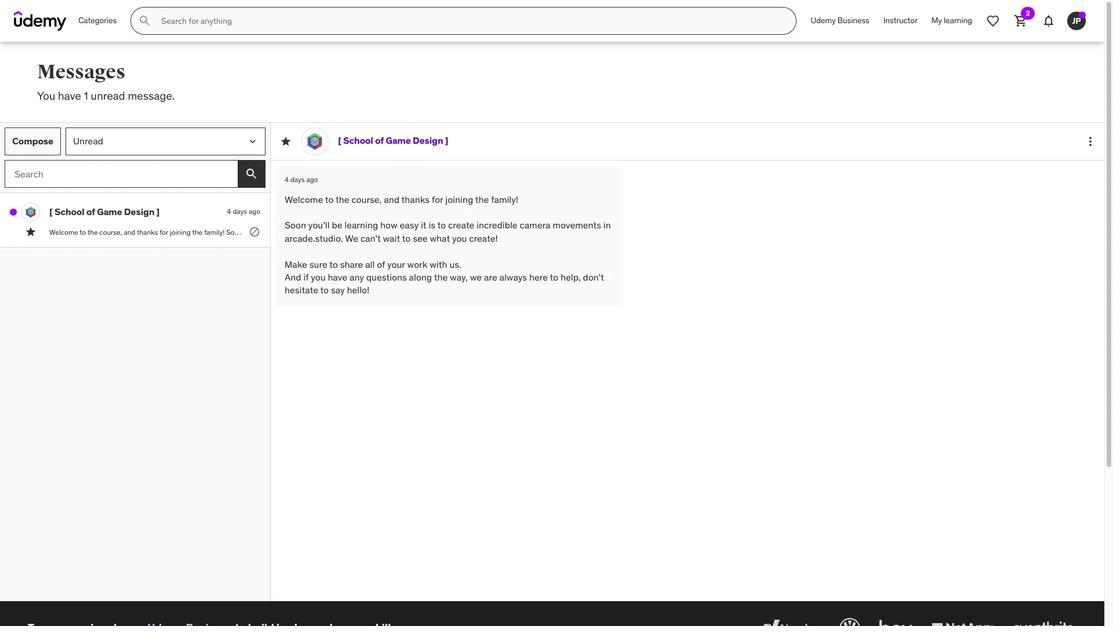 Task type: locate. For each thing, give the bounding box(es) containing it.
all
[[695, 228, 702, 236], [365, 258, 375, 270]]

1 horizontal spatial say
[[1044, 228, 1055, 236]]

1 horizontal spatial ]
[[445, 135, 448, 146]]

welcome for welcome to the course, and thanks for joining the family!
[[285, 193, 323, 205]]

[ school of game design ] for [ school of game design ] link
[[338, 135, 448, 146]]

1 horizontal spatial learning
[[345, 219, 378, 231]]

1 horizontal spatial how
[[380, 219, 397, 231]]

1 horizontal spatial arcade.studio.
[[473, 228, 516, 236]]

1 vertical spatial your
[[387, 258, 405, 270]]

days down search image
[[233, 207, 247, 216]]

[
[[338, 135, 341, 146], [49, 206, 53, 217]]

along
[[862, 228, 879, 236], [409, 271, 432, 283]]

1 vertical spatial share
[[340, 258, 363, 270]]

1 vertical spatial for
[[160, 228, 168, 236]]

the inside make sure to share all of your work with us. and if you have any questions along the way, we are always here to help, don't hesitate to say hello!
[[434, 271, 448, 283]]

my
[[931, 15, 942, 26]]

design for [ school of game design ] link
[[413, 135, 443, 146]]

0 vertical spatial course,
[[351, 193, 382, 205]]

thanks up 'soon you'll be learning how easy it is to create incredible camera movements in arcade.studio. we can't wait to see what you create!'
[[401, 193, 430, 205]]

arcade.studio. inside 'soon you'll be learning how easy it is to create incredible camera movements in arcade.studio. we can't wait to see what you create!'
[[285, 232, 343, 244]]

1 horizontal spatial and
[[768, 228, 781, 236]]

1 horizontal spatial any
[[817, 228, 828, 236]]

1 horizontal spatial [ school of game design ]
[[338, 135, 448, 146]]

0 horizontal spatial [
[[49, 206, 53, 217]]

school inside button
[[54, 206, 84, 217]]

1 horizontal spatial hesitate
[[1009, 228, 1035, 236]]

learning right my
[[944, 15, 972, 26]]

1 horizontal spatial family!
[[491, 193, 518, 205]]

0 horizontal spatial help,
[[561, 271, 581, 283]]

messages you have 1 unread message.
[[37, 60, 175, 103]]

1 horizontal spatial unmark as important image
[[280, 135, 292, 147]]

1 horizontal spatial are
[[918, 228, 928, 236]]

is inside 'soon you'll be learning how easy it is to create incredible camera movements in arcade.studio. we can't wait to see what you create!'
[[429, 219, 435, 231]]

is
[[429, 219, 435, 231], [334, 228, 339, 236]]

1 vertical spatial design
[[124, 206, 154, 217]]

always inside make sure to share all of your work with us. and if you have any questions along the way, we are always here to help, don't hesitate to say hello!
[[499, 271, 527, 283]]

days
[[290, 175, 305, 184], [233, 207, 247, 216]]

Search for anything text field
[[159, 11, 782, 31]]

0 horizontal spatial arcade.studio.
[[285, 232, 343, 244]]

it
[[421, 219, 426, 231], [328, 228, 333, 236]]

] for [ school of game design ] button
[[156, 206, 160, 217]]

you'll
[[308, 219, 330, 231], [244, 228, 260, 236]]

the
[[336, 193, 349, 205], [475, 193, 489, 205], [88, 228, 98, 236], [192, 228, 202, 236], [880, 228, 891, 236], [434, 271, 448, 283]]

my learning link
[[925, 7, 979, 35]]

camera
[[520, 219, 550, 231], [403, 228, 426, 236]]

1 vertical spatial say
[[331, 284, 345, 296]]

1 horizontal spatial movements
[[553, 219, 601, 231]]

0 horizontal spatial way,
[[450, 271, 468, 283]]

1 vertical spatial hello!
[[347, 284, 369, 296]]

and
[[768, 228, 781, 236], [285, 271, 301, 283]]

how
[[380, 219, 397, 231], [298, 228, 311, 236]]

what
[[581, 228, 597, 236], [430, 232, 450, 244]]

joining
[[445, 193, 473, 205], [170, 228, 191, 236]]

[ school of game design ] link
[[338, 135, 448, 146]]

help, inside make sure to share all of your work with us. and if you have any questions along the way, we are always here to help, don't hesitate to say hello!
[[561, 271, 581, 283]]

we
[[518, 228, 528, 236], [345, 232, 358, 244]]

0 horizontal spatial hello!
[[347, 284, 369, 296]]

0 horizontal spatial have
[[58, 89, 81, 103]]

my learning
[[931, 15, 972, 26]]

2 horizontal spatial have
[[801, 228, 815, 236]]

0 vertical spatial joining
[[445, 193, 473, 205]]

joining up 'soon you'll be learning how easy it is to create incredible camera movements in arcade.studio. we can't wait to see what you create!'
[[445, 193, 473, 205]]

instructor link
[[876, 7, 925, 35]]

sure
[[653, 228, 666, 236], [309, 258, 327, 270]]

unmark as important image
[[280, 135, 292, 147], [25, 226, 37, 237]]

4 days ago
[[285, 175, 318, 184], [227, 207, 260, 216]]

soon you'll be learning how easy it is to create incredible camera movements in arcade.studio. we can't wait to see what you create!
[[285, 219, 613, 244]]

business
[[837, 15, 869, 26]]

you inside 'soon you'll be learning how easy it is to create incredible camera movements in arcade.studio. we can't wait to see what you create!'
[[452, 232, 467, 244]]

0 horizontal spatial ]
[[156, 206, 160, 217]]

[ school of game design ]
[[338, 135, 448, 146], [49, 206, 160, 217]]

thanks for welcome to the course, and thanks for joining the family! soon you'll be learning how easy it is to create incredible camera movements in arcade.studio. we can't wait to see what you create! make sure to share all of your work with us. and if you have any questions along the way, we are always here to help, don't hesitate to say hello!
[[137, 228, 158, 236]]

school for [ school of game design ] link
[[343, 135, 373, 146]]

joining down [ school of game design ] button
[[170, 228, 191, 236]]

1 horizontal spatial questions
[[829, 228, 860, 236]]

] inside button
[[156, 206, 160, 217]]

create down welcome to the course, and thanks for joining the family!
[[349, 228, 369, 236]]

hello!
[[1056, 228, 1073, 236], [347, 284, 369, 296]]

family!
[[491, 193, 518, 205], [204, 228, 225, 236]]

1 vertical spatial 4 days ago
[[227, 207, 260, 216]]

here
[[952, 228, 966, 236], [529, 271, 548, 283]]

1 horizontal spatial in
[[603, 219, 611, 231]]

1 vertical spatial joining
[[170, 228, 191, 236]]

[ inside [ school of game design ] link
[[338, 135, 341, 146]]

any inside make sure to share all of your work with us. and if you have any questions along the way, we are always here to help, don't hesitate to say hello!
[[350, 271, 364, 283]]

1 vertical spatial and
[[285, 271, 301, 283]]

ago
[[306, 175, 318, 184], [249, 207, 260, 216]]

soon right block image
[[285, 219, 306, 231]]

create!
[[611, 228, 632, 236], [469, 232, 498, 244]]

make inside make sure to share all of your work with us. and if you have any questions along the way, we are always here to help, don't hesitate to say hello!
[[285, 258, 307, 270]]

0 horizontal spatial game
[[97, 206, 122, 217]]

you
[[598, 228, 609, 236], [788, 228, 799, 236], [452, 232, 467, 244], [311, 271, 326, 283]]

[ school of game design ] button
[[49, 206, 222, 218]]

family! for welcome to the course, and thanks for joining the family!
[[491, 193, 518, 205]]

0 vertical spatial your
[[711, 228, 724, 236]]

1 horizontal spatial 4 days ago
[[285, 175, 318, 184]]

always
[[929, 228, 950, 236], [499, 271, 527, 283]]

of
[[375, 135, 384, 146], [86, 206, 95, 217], [703, 228, 709, 236], [377, 258, 385, 270]]

1 vertical spatial along
[[409, 271, 432, 283]]

create
[[448, 219, 474, 231], [349, 228, 369, 236]]

for
[[432, 193, 443, 205], [160, 228, 168, 236]]

1 vertical spatial family!
[[204, 228, 225, 236]]

welcome to the course, and thanks for joining the family! soon you'll be learning how easy it is to create incredible camera movements in arcade.studio. we can't wait to see what you create! make sure to share all of your work with us. and if you have any questions along the way, we are always here to help, don't hesitate to say hello!
[[49, 228, 1073, 236]]

[ school of game design ] inside [ school of game design ] button
[[49, 206, 160, 217]]

with
[[743, 228, 756, 236], [430, 258, 447, 270]]

are
[[918, 228, 928, 236], [484, 271, 497, 283]]

we
[[907, 228, 916, 236], [470, 271, 482, 283]]

0 horizontal spatial thanks
[[137, 228, 158, 236]]

0 horizontal spatial be
[[262, 228, 269, 236]]

make
[[634, 228, 651, 236], [285, 258, 307, 270]]

if inside make sure to share all of your work with us. and if you have any questions along the way, we are always here to help, don't hesitate to say hello!
[[303, 271, 309, 283]]

wait
[[546, 228, 559, 236], [383, 232, 400, 244]]

0 vertical spatial we
[[907, 228, 916, 236]]

1 horizontal spatial is
[[429, 219, 435, 231]]

0 horizontal spatial design
[[124, 206, 154, 217]]

4
[[285, 175, 289, 184], [227, 207, 231, 216]]

0 horizontal spatial incredible
[[370, 228, 401, 236]]

game
[[386, 135, 411, 146], [97, 206, 122, 217]]

family! for welcome to the course, and thanks for joining the family! soon you'll be learning how easy it is to create incredible camera movements in arcade.studio. we can't wait to see what you create! make sure to share all of your work with us. and if you have any questions along the way, we are always here to help, don't hesitate to say hello!
[[204, 228, 225, 236]]

create up make sure to share all of your work with us. and if you have any questions along the way, we are always here to help, don't hesitate to say hello!
[[448, 219, 474, 231]]

say
[[1044, 228, 1055, 236], [331, 284, 345, 296]]

learning right block image
[[271, 228, 296, 236]]

1 horizontal spatial game
[[386, 135, 411, 146]]

1 horizontal spatial and
[[384, 193, 399, 205]]

0 horizontal spatial family!
[[204, 228, 225, 236]]

0 horizontal spatial how
[[298, 228, 311, 236]]

] for [ school of game design ] link
[[445, 135, 448, 146]]

us. inside make sure to share all of your work with us. and if you have any questions along the way, we are always here to help, don't hesitate to say hello!
[[450, 258, 461, 270]]

joining for welcome to the course, and thanks for joining the family! soon you'll be learning how easy it is to create incredible camera movements in arcade.studio. we can't wait to see what you create! make sure to share all of your work with us. and if you have any questions along the way, we are always here to help, don't hesitate to say hello!
[[170, 228, 191, 236]]

1 vertical spatial don't
[[583, 271, 604, 283]]

easy
[[400, 219, 419, 231], [313, 228, 327, 236]]

thanks
[[401, 193, 430, 205], [137, 228, 158, 236]]

for up 'soon you'll be learning how easy it is to create incredible camera movements in arcade.studio. we can't wait to see what you create!'
[[432, 193, 443, 205]]

0 horizontal spatial with
[[430, 258, 447, 270]]

0 horizontal spatial and
[[124, 228, 135, 236]]

arcade.studio.
[[473, 228, 516, 236], [285, 232, 343, 244]]

1 horizontal spatial we
[[907, 228, 916, 236]]

questions
[[829, 228, 860, 236], [366, 271, 407, 283]]

and for welcome to the course, and thanks for joining the family! soon you'll be learning how easy it is to create incredible camera movements in arcade.studio. we can't wait to see what you create! make sure to share all of your work with us. and if you have any questions along the way, we are always here to help, don't hesitate to say hello!
[[124, 228, 135, 236]]

design inside button
[[124, 206, 154, 217]]

1 horizontal spatial us.
[[758, 228, 767, 236]]

sure inside make sure to share all of your work with us. and if you have any questions along the way, we are always here to help, don't hesitate to say hello!
[[309, 258, 327, 270]]

camera inside 'soon you'll be learning how easy it is to create incredible camera movements in arcade.studio. we can't wait to see what you create!'
[[520, 219, 550, 231]]

0 horizontal spatial welcome
[[49, 228, 78, 236]]

can't
[[529, 228, 545, 236], [361, 232, 381, 244]]

in
[[603, 219, 611, 231], [465, 228, 471, 236]]

]
[[445, 135, 448, 146], [156, 206, 160, 217]]

to
[[325, 193, 334, 205], [437, 219, 446, 231], [80, 228, 86, 236], [341, 228, 347, 236], [561, 228, 567, 236], [668, 228, 674, 236], [967, 228, 974, 236], [1036, 228, 1043, 236], [402, 232, 411, 244], [329, 258, 338, 270], [550, 271, 558, 283], [320, 284, 329, 296]]

learning down welcome to the course, and thanks for joining the family!
[[345, 219, 378, 231]]

any
[[817, 228, 828, 236], [350, 271, 364, 283]]

0 vertical spatial unmark as important image
[[280, 135, 292, 147]]

0 vertical spatial questions
[[829, 228, 860, 236]]

help,
[[975, 228, 990, 236], [561, 271, 581, 283]]

0 horizontal spatial along
[[409, 271, 432, 283]]

udemy
[[811, 15, 836, 26]]

1 horizontal spatial don't
[[992, 228, 1008, 236]]

2 link
[[1007, 7, 1035, 35]]

hesitate
[[1009, 228, 1035, 236], [285, 284, 318, 296]]

0 horizontal spatial if
[[303, 271, 309, 283]]

don't inside make sure to share all of your work with us. and if you have any questions along the way, we are always here to help, don't hesitate to say hello!
[[583, 271, 604, 283]]

0 vertical spatial help,
[[975, 228, 990, 236]]

1 horizontal spatial design
[[413, 135, 443, 146]]

[ inside [ school of game design ] button
[[49, 206, 53, 217]]

1 vertical spatial any
[[350, 271, 364, 283]]

2
[[1026, 9, 1030, 17]]

message.
[[128, 89, 175, 103]]

welcome
[[285, 193, 323, 205], [49, 228, 78, 236]]

1 horizontal spatial wait
[[546, 228, 559, 236]]

0 horizontal spatial don't
[[583, 271, 604, 283]]

be
[[332, 219, 342, 231], [262, 228, 269, 236]]

thanks down [ school of game design ] button
[[137, 228, 158, 236]]

work
[[726, 228, 741, 236], [407, 258, 428, 270]]

share inside make sure to share all of your work with us. and if you have any questions along the way, we are always here to help, don't hesitate to say hello!
[[340, 258, 363, 270]]

incredible
[[477, 219, 517, 231], [370, 228, 401, 236]]

don't
[[992, 228, 1008, 236], [583, 271, 604, 283]]

soon left block image
[[226, 228, 242, 236]]

soon inside 'soon you'll be learning how easy it is to create incredible camera movements in arcade.studio. we can't wait to see what you create!'
[[285, 219, 306, 231]]

way,
[[892, 228, 906, 236], [450, 271, 468, 283]]

questions inside make sure to share all of your work with us. and if you have any questions along the way, we are always here to help, don't hesitate to say hello!
[[366, 271, 407, 283]]

have
[[58, 89, 81, 103], [801, 228, 815, 236], [328, 271, 347, 283]]

0 vertical spatial sure
[[653, 228, 666, 236]]

if
[[782, 228, 786, 236], [303, 271, 309, 283]]

soon
[[285, 219, 306, 231], [226, 228, 242, 236]]

4 days ago up block image
[[227, 207, 260, 216]]

1 horizontal spatial incredible
[[477, 219, 517, 231]]

course, for welcome to the course, and thanks for joining the family! soon you'll be learning how easy it is to create incredible camera movements in arcade.studio. we can't wait to see what you create! make sure to share all of your work with us. and if you have any questions along the way, we are always here to help, don't hesitate to say hello!
[[99, 228, 122, 236]]

0 vertical spatial hello!
[[1056, 228, 1073, 236]]

days right search image
[[290, 175, 305, 184]]

what inside 'soon you'll be learning how easy it is to create incredible camera movements in arcade.studio. we can't wait to see what you create!'
[[430, 232, 450, 244]]

1 horizontal spatial work
[[726, 228, 741, 236]]

how right block image
[[298, 228, 311, 236]]

for down [ school of game design ] button
[[160, 228, 168, 236]]

us.
[[758, 228, 767, 236], [450, 258, 461, 270]]

1 vertical spatial welcome
[[49, 228, 78, 236]]

shopping cart with 2 items image
[[1014, 14, 1028, 28]]

design
[[413, 135, 443, 146], [124, 206, 154, 217]]

all inside make sure to share all of your work with us. and if you have any questions along the way, we are always here to help, don't hesitate to say hello!
[[365, 258, 375, 270]]

have inside make sure to share all of your work with us. and if you have any questions along the way, we are always here to help, don't hesitate to say hello!
[[328, 271, 347, 283]]

see
[[569, 228, 580, 236], [413, 232, 428, 244]]

4 days ago right search image
[[285, 175, 318, 184]]

1 horizontal spatial soon
[[285, 219, 306, 231]]

share
[[676, 228, 693, 236], [340, 258, 363, 270]]

school
[[343, 135, 373, 146], [54, 206, 84, 217]]

2 vertical spatial have
[[328, 271, 347, 283]]

0 vertical spatial with
[[743, 228, 756, 236]]

0 horizontal spatial are
[[484, 271, 497, 283]]

jp link
[[1063, 7, 1090, 35]]

course,
[[351, 193, 382, 205], [99, 228, 122, 236]]

1 horizontal spatial make
[[634, 228, 651, 236]]

1 vertical spatial ]
[[156, 206, 160, 217]]

game inside button
[[97, 206, 122, 217]]

movements
[[553, 219, 601, 231], [427, 228, 464, 236]]

0 vertical spatial welcome
[[285, 193, 323, 205]]

for for welcome to the course, and thanks for joining the family!
[[432, 193, 443, 205]]

1 horizontal spatial school
[[343, 135, 373, 146]]

see inside 'soon you'll be learning how easy it is to create incredible camera movements in arcade.studio. we can't wait to see what you create!'
[[413, 232, 428, 244]]

[ for [ school of game design ] button
[[49, 206, 53, 217]]

1 horizontal spatial course,
[[351, 193, 382, 205]]

0 vertical spatial for
[[432, 193, 443, 205]]

and
[[384, 193, 399, 205], [124, 228, 135, 236]]

0 horizontal spatial easy
[[313, 228, 327, 236]]

compose
[[12, 135, 53, 147]]

instructor
[[883, 15, 918, 26]]

1 vertical spatial hesitate
[[285, 284, 318, 296]]

1 horizontal spatial ago
[[306, 175, 318, 184]]

of inside button
[[86, 206, 95, 217]]

learning
[[944, 15, 972, 26], [345, 219, 378, 231], [271, 228, 296, 236]]

are inside make sure to share all of your work with us. and if you have any questions along the way, we are always here to help, don't hesitate to say hello!
[[484, 271, 497, 283]]

0 horizontal spatial here
[[529, 271, 548, 283]]

how down welcome to the course, and thanks for joining the family!
[[380, 219, 397, 231]]

0 horizontal spatial we
[[345, 232, 358, 244]]

your
[[711, 228, 724, 236], [387, 258, 405, 270]]

1 horizontal spatial way,
[[892, 228, 906, 236]]

box image
[[877, 615, 915, 626]]

hello! inside make sure to share all of your work with us. and if you have any questions along the way, we are always here to help, don't hesitate to say hello!
[[347, 284, 369, 296]]

0 horizontal spatial 4
[[227, 207, 231, 216]]

0 vertical spatial 4
[[285, 175, 289, 184]]



Task type: vqa. For each thing, say whether or not it's contained in the screenshot.
bottom School
yes



Task type: describe. For each thing, give the bounding box(es) containing it.
make sure to share all of your work with us. and if you have any questions along the way, we are always here to help, don't hesitate to say hello!
[[285, 258, 606, 296]]

conversation actions image
[[1084, 134, 1097, 148]]

1 horizontal spatial see
[[569, 228, 580, 236]]

udemy business link
[[804, 7, 876, 35]]

1 vertical spatial days
[[233, 207, 247, 216]]

0 vertical spatial us.
[[758, 228, 767, 236]]

be inside 'soon you'll be learning how easy it is to create incredible camera movements in arcade.studio. we can't wait to see what you create!'
[[332, 219, 342, 231]]

1 horizontal spatial along
[[862, 228, 879, 236]]

1 horizontal spatial with
[[743, 228, 756, 236]]

and for welcome to the course, and thanks for joining the family!
[[384, 193, 399, 205]]

hesitate inside make sure to share all of your work with us. and if you have any questions along the way, we are always here to help, don't hesitate to say hello!
[[285, 284, 318, 296]]

learning inside 'soon you'll be learning how easy it is to create incredible camera movements in arcade.studio. we can't wait to see what you create!'
[[345, 219, 378, 231]]

categories button
[[71, 7, 124, 35]]

1 horizontal spatial can't
[[529, 228, 545, 236]]

work inside make sure to share all of your work with us. and if you have any questions along the way, we are always here to help, don't hesitate to say hello!
[[407, 258, 428, 270]]

0 vertical spatial if
[[782, 228, 786, 236]]

submit search image
[[138, 14, 152, 28]]

jp
[[1072, 15, 1081, 26]]

create! inside 'soon you'll be learning how easy it is to create incredible camera movements in arcade.studio. we can't wait to see what you create!'
[[469, 232, 498, 244]]

here inside make sure to share all of your work with us. and if you have any questions along the way, we are always here to help, don't hesitate to say hello!
[[529, 271, 548, 283]]

in inside 'soon you'll be learning how easy it is to create incredible camera movements in arcade.studio. we can't wait to see what you create!'
[[603, 219, 611, 231]]

mark as read image
[[10, 208, 17, 215]]

1 horizontal spatial 4
[[285, 175, 289, 184]]

notifications image
[[1042, 14, 1056, 28]]

you
[[37, 89, 55, 103]]

1 vertical spatial unmark as important image
[[25, 226, 37, 237]]

0 horizontal spatial is
[[334, 228, 339, 236]]

0 vertical spatial and
[[768, 228, 781, 236]]

0 vertical spatial 4 days ago
[[285, 175, 318, 184]]

wait inside 'soon you'll be learning how easy it is to create incredible camera movements in arcade.studio. we can't wait to see what you create!'
[[383, 232, 400, 244]]

0 vertical spatial don't
[[992, 228, 1008, 236]]

0 vertical spatial here
[[952, 228, 966, 236]]

along inside make sure to share all of your work with us. and if you have any questions along the way, we are always here to help, don't hesitate to say hello!
[[409, 271, 432, 283]]

how inside 'soon you'll be learning how easy it is to create incredible camera movements in arcade.studio. we can't wait to see what you create!'
[[380, 219, 397, 231]]

way, inside make sure to share all of your work with us. and if you have any questions along the way, we are always here to help, don't hesitate to say hello!
[[450, 271, 468, 283]]

1 horizontal spatial always
[[929, 228, 950, 236]]

volkswagen image
[[837, 615, 863, 626]]

[ school of game design ] for [ school of game design ] button
[[49, 206, 160, 217]]

incredible inside 'soon you'll be learning how easy it is to create incredible camera movements in arcade.studio. we can't wait to see what you create!'
[[477, 219, 517, 231]]

course, for welcome to the course, and thanks for joining the family!
[[351, 193, 382, 205]]

welcome for welcome to the course, and thanks for joining the family! soon you'll be learning how easy it is to create incredible camera movements in arcade.studio. we can't wait to see what you create! make sure to share all of your work with us. and if you have any questions along the way, we are always here to help, don't hesitate to say hello!
[[49, 228, 78, 236]]

say inside make sure to share all of your work with us. and if you have any questions along the way, we are always here to help, don't hesitate to say hello!
[[331, 284, 345, 296]]

0 horizontal spatial soon
[[226, 228, 242, 236]]

0 vertical spatial way,
[[892, 228, 906, 236]]

it inside 'soon you'll be learning how easy it is to create incredible camera movements in arcade.studio. we can't wait to see what you create!'
[[421, 219, 426, 231]]

categories
[[78, 15, 117, 26]]

0 vertical spatial say
[[1044, 228, 1055, 236]]

0 vertical spatial make
[[634, 228, 651, 236]]

[ for [ school of game design ] link
[[338, 135, 341, 146]]

nasdaq image
[[757, 615, 823, 626]]

compose button
[[5, 127, 61, 155]]

1 horizontal spatial create!
[[611, 228, 632, 236]]

udemy business
[[811, 15, 869, 26]]

1 horizontal spatial we
[[518, 228, 528, 236]]

1 horizontal spatial help,
[[975, 228, 990, 236]]

0 horizontal spatial in
[[465, 228, 471, 236]]

1 horizontal spatial your
[[711, 228, 724, 236]]

movements inside 'soon you'll be learning how easy it is to create incredible camera movements in arcade.studio. we can't wait to see what you create!'
[[553, 219, 601, 231]]

you'll inside 'soon you'll be learning how easy it is to create incredible camera movements in arcade.studio. we can't wait to see what you create!'
[[308, 219, 330, 231]]

joining for welcome to the course, and thanks for joining the family!
[[445, 193, 473, 205]]

your inside make sure to share all of your work with us. and if you have any questions along the way, we are always here to help, don't hesitate to say hello!
[[387, 258, 405, 270]]

0 vertical spatial work
[[726, 228, 741, 236]]

thanks for welcome to the course, and thanks for joining the family!
[[401, 193, 430, 205]]

and inside make sure to share all of your work with us. and if you have any questions along the way, we are always here to help, don't hesitate to say hello!
[[285, 271, 301, 283]]

1 vertical spatial have
[[801, 228, 815, 236]]

0 horizontal spatial movements
[[427, 228, 464, 236]]

udemy image
[[14, 11, 67, 31]]

school for [ school of game design ] button
[[54, 206, 84, 217]]

0 vertical spatial ago
[[306, 175, 318, 184]]

eventbrite image
[[1010, 615, 1077, 626]]

with inside make sure to share all of your work with us. and if you have any questions along the way, we are always here to help, don't hesitate to say hello!
[[430, 258, 447, 270]]

can't inside 'soon you'll be learning how easy it is to create incredible camera movements in arcade.studio. we can't wait to see what you create!'
[[361, 232, 381, 244]]

create inside 'soon you'll be learning how easy it is to create incredible camera movements in arcade.studio. we can't wait to see what you create!'
[[448, 219, 474, 231]]

0 horizontal spatial learning
[[271, 228, 296, 236]]

search image
[[245, 167, 259, 181]]

1 horizontal spatial hello!
[[1056, 228, 1073, 236]]

messages
[[37, 60, 125, 84]]

wishlist image
[[986, 14, 1000, 28]]

easy inside 'soon you'll be learning how easy it is to create incredible camera movements in arcade.studio. we can't wait to see what you create!'
[[400, 219, 419, 231]]

0 horizontal spatial create
[[349, 228, 369, 236]]

you have alerts image
[[1079, 12, 1086, 19]]

design for [ school of game design ] button
[[124, 206, 154, 217]]

have inside the messages you have 1 unread message.
[[58, 89, 81, 103]]

Search text field
[[5, 160, 238, 188]]

for for welcome to the course, and thanks for joining the family! soon you'll be learning how easy it is to create incredible camera movements in arcade.studio. we can't wait to see what you create! make sure to share all of your work with us. and if you have any questions along the way, we are always here to help, don't hesitate to say hello!
[[160, 228, 168, 236]]

0 horizontal spatial you'll
[[244, 228, 260, 236]]

1 horizontal spatial days
[[290, 175, 305, 184]]

unread
[[91, 89, 125, 103]]

welcome to the course, and thanks for joining the family!
[[285, 193, 521, 205]]

1 horizontal spatial what
[[581, 228, 597, 236]]

game for [ school of game design ] button
[[97, 206, 122, 217]]

2 horizontal spatial learning
[[944, 15, 972, 26]]

0 horizontal spatial camera
[[403, 228, 426, 236]]

1
[[84, 89, 88, 103]]

we inside make sure to share all of your work with us. and if you have any questions along the way, we are always here to help, don't hesitate to say hello!
[[470, 271, 482, 283]]

game for [ school of game design ] link
[[386, 135, 411, 146]]

0 vertical spatial hesitate
[[1009, 228, 1035, 236]]

of inside make sure to share all of your work with us. and if you have any questions along the way, we are always here to help, don't hesitate to say hello!
[[377, 258, 385, 270]]

netapp image
[[929, 615, 996, 626]]

1 horizontal spatial all
[[695, 228, 702, 236]]

1 horizontal spatial share
[[676, 228, 693, 236]]

1 vertical spatial ago
[[249, 207, 260, 216]]

block image
[[249, 226, 260, 237]]

0 horizontal spatial it
[[328, 228, 333, 236]]

0 horizontal spatial 4 days ago
[[227, 207, 260, 216]]

1 horizontal spatial sure
[[653, 228, 666, 236]]

we inside 'soon you'll be learning how easy it is to create incredible camera movements in arcade.studio. we can't wait to see what you create!'
[[345, 232, 358, 244]]

you inside make sure to share all of your work with us. and if you have any questions along the way, we are always here to help, don't hesitate to say hello!
[[311, 271, 326, 283]]



